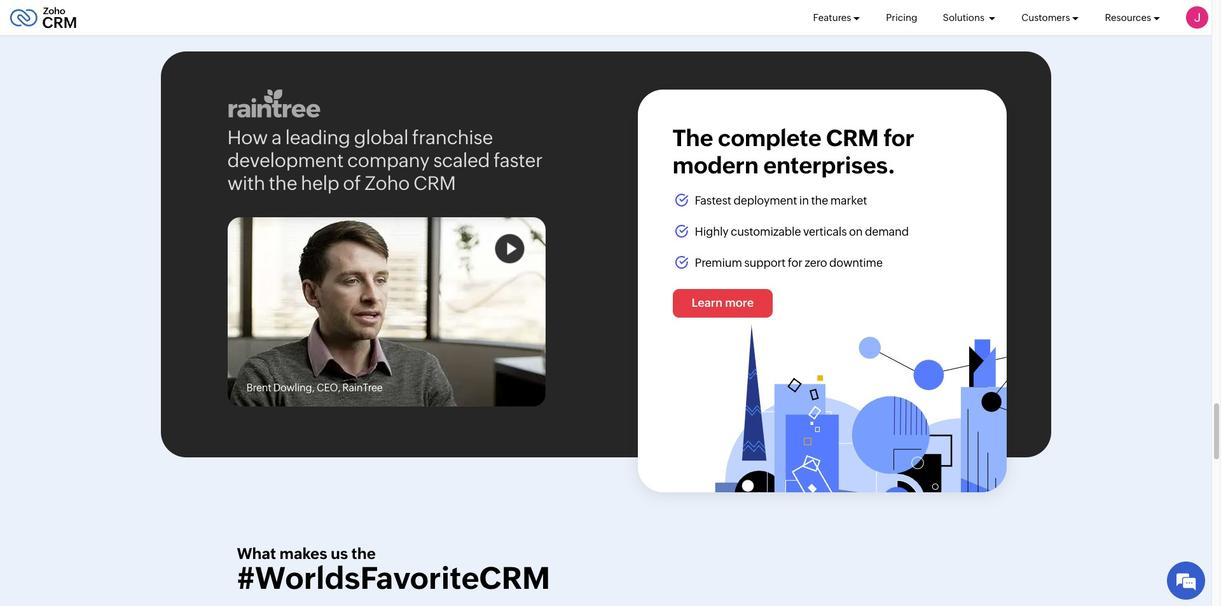 Task type: locate. For each thing, give the bounding box(es) containing it.
solutions
[[943, 12, 986, 23]]

ceo,
[[317, 382, 340, 394]]

support
[[744, 256, 786, 270]]

how a leading global franchise development company scaled faster with the help of
[[227, 126, 542, 194]]

resources
[[1105, 12, 1151, 23]]

1 horizontal spatial crm
[[826, 125, 879, 152]]

the inside the what makes us the #worldsfavoritecrm
[[351, 546, 376, 563]]

customers
[[1021, 12, 1070, 23]]

market
[[830, 194, 867, 207]]

us
[[331, 546, 348, 563]]

more
[[725, 296, 754, 310]]

the down the development on the left
[[269, 172, 297, 194]]

zoho crm
[[365, 172, 456, 194]]

crm down the scaled
[[413, 172, 456, 194]]

fastest deployment in the market
[[695, 194, 867, 207]]

pricing link
[[886, 0, 917, 35]]

the right in at the right of the page
[[811, 194, 828, 207]]

verticals
[[803, 225, 847, 238]]

features
[[813, 12, 851, 23]]

the
[[673, 125, 713, 152]]

a
[[271, 126, 282, 149]]

1 vertical spatial for
[[788, 256, 802, 270]]

crm up 'enterprises.'
[[826, 125, 879, 152]]

enterprises.
[[763, 153, 895, 179]]

downtime
[[829, 256, 883, 270]]

0 horizontal spatial the
[[269, 172, 297, 194]]

premium support for zero downtime
[[695, 256, 883, 270]]

2 horizontal spatial the
[[811, 194, 828, 207]]

company
[[347, 149, 430, 172]]

makes
[[279, 546, 327, 563]]

the
[[269, 172, 297, 194], [811, 194, 828, 207], [351, 546, 376, 563]]

1 horizontal spatial the
[[351, 546, 376, 563]]

zero
[[805, 256, 827, 270]]

franchise
[[412, 126, 493, 149]]

for inside the complete crm for modern enterprises.
[[883, 125, 914, 152]]

0 vertical spatial crm
[[826, 125, 879, 152]]

the right us
[[351, 546, 376, 563]]

what makes us the #worldsfavoritecrm
[[237, 546, 550, 597]]

for
[[883, 125, 914, 152], [788, 256, 802, 270]]

zoho crm customers - awards and testimonials image
[[227, 217, 545, 407]]

how
[[227, 126, 268, 149]]

#worldsfavoritecrm
[[237, 561, 550, 597]]

pricing
[[886, 12, 917, 23]]

learn
[[692, 296, 722, 310]]

crm
[[826, 125, 879, 152], [413, 172, 456, 194]]

learn more link
[[673, 289, 773, 318]]

0 vertical spatial for
[[883, 125, 914, 152]]

deployment
[[733, 194, 797, 207]]

1 horizontal spatial for
[[883, 125, 914, 152]]

the complete crm for modern enterprises.
[[673, 125, 914, 179]]

features link
[[813, 0, 861, 35]]

0 horizontal spatial crm
[[413, 172, 456, 194]]

global
[[354, 126, 408, 149]]

brent dowling, ceo, raintree
[[246, 382, 383, 394]]

resources link
[[1105, 0, 1161, 35]]



Task type: describe. For each thing, give the bounding box(es) containing it.
dowling,
[[273, 382, 315, 394]]

demand
[[865, 225, 909, 238]]

complete
[[718, 125, 821, 152]]

james peterson image
[[1186, 6, 1208, 29]]

what
[[237, 546, 276, 563]]

highly customizable verticals on demand
[[695, 225, 909, 238]]

scaled
[[433, 149, 490, 172]]

learn more
[[692, 296, 754, 310]]

the inside how a leading global franchise development company scaled faster with the help of
[[269, 172, 297, 194]]

in
[[799, 194, 809, 207]]

0 horizontal spatial for
[[788, 256, 802, 270]]

premium
[[695, 256, 742, 270]]

modern
[[673, 153, 758, 179]]

fastest
[[695, 194, 731, 207]]

customizable
[[731, 225, 801, 238]]

crm inside the complete crm for modern enterprises.
[[826, 125, 879, 152]]

the for #worldsfavoritecrm
[[351, 546, 376, 563]]

highly
[[695, 225, 729, 238]]

of
[[343, 172, 361, 194]]

raintree
[[342, 382, 383, 394]]

brent
[[246, 382, 271, 394]]

solutions link
[[943, 0, 996, 35]]

faster
[[494, 149, 542, 172]]

development
[[227, 149, 344, 172]]

on
[[849, 225, 863, 238]]

with
[[227, 172, 265, 194]]

help
[[301, 172, 339, 194]]

zoho crm logo image
[[10, 3, 77, 31]]

leading
[[285, 126, 350, 149]]

enterprise ready crm image
[[707, 318, 1006, 493]]

the for market
[[811, 194, 828, 207]]

1 vertical spatial crm
[[413, 172, 456, 194]]

zoho
[[365, 172, 410, 194]]



Task type: vqa. For each thing, say whether or not it's contained in the screenshot.
"Cities"
no



